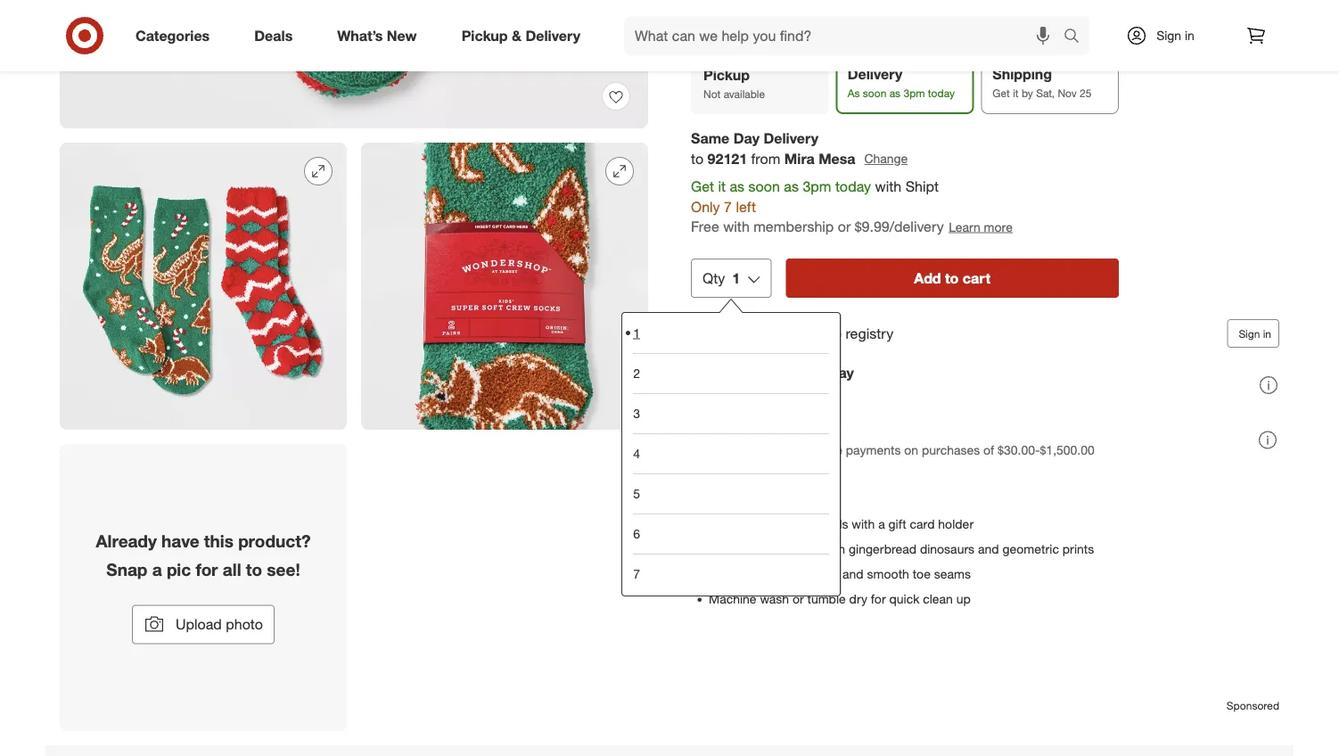 Task type: describe. For each thing, give the bounding box(es) containing it.
save
[[727, 365, 759, 382]]

what's new
[[337, 27, 417, 44]]

smooth
[[867, 566, 909, 582]]

kids' 2pk gingerbread cozy crew socks with gift card holder - wondershop™ green/red, 2 of 5 image
[[60, 143, 347, 430]]

1 horizontal spatial a
[[878, 517, 885, 532]]

qty 1
[[703, 270, 740, 287]]

come
[[801, 542, 832, 557]]

get it as soon as 3pm today with shipt only 7 left free with membership or $9.99/delivery learn more
[[691, 178, 1013, 236]]

3pm inside 'get it as soon as 3pm today with shipt only 7 left free with membership or $9.99/delivery learn more'
[[803, 178, 831, 195]]

7 link
[[633, 554, 829, 594]]

soon inside delivery as soon as 3pm today
[[863, 86, 887, 100]]

pack of 2 socks come in gingerbread dinosaurs and geometric prints
[[709, 542, 1094, 557]]

to 92121
[[691, 150, 747, 168]]

0 horizontal spatial as
[[730, 178, 745, 195]]

more
[[984, 219, 1013, 235]]

0 vertical spatial 2
[[633, 366, 640, 381]]

clean
[[923, 591, 953, 607]]

purchases
[[922, 442, 980, 458]]

card
[[910, 517, 935, 532]]

3 link
[[633, 394, 829, 434]]

left
[[736, 198, 756, 215]]

in inside sign in link
[[1185, 28, 1195, 43]]

upload
[[176, 616, 222, 634]]

get inside 'get it as soon as 3pm today with shipt only 7 left free with membership or $9.99/delivery learn more'
[[691, 178, 714, 195]]

prints
[[1063, 542, 1094, 557]]

see!
[[267, 559, 300, 580]]

new
[[387, 27, 417, 44]]

0 horizontal spatial 4
[[633, 446, 640, 462]]

up
[[956, 591, 971, 607]]

from
[[751, 150, 780, 168]]

seams
[[934, 566, 971, 582]]

with
[[727, 385, 752, 401]]

same day delivery
[[691, 130, 819, 147]]

2 horizontal spatial 4
[[771, 422, 779, 439]]

sign inside button
[[1239, 327, 1260, 340]]

dinosaurs
[[920, 542, 975, 557]]

$1,500.00
[[1040, 442, 1095, 458]]

cart
[[963, 270, 991, 287]]

free
[[821, 442, 842, 458]]

0 horizontal spatial 7
[[633, 567, 640, 582]]

create or manage registry
[[727, 325, 894, 342]]

0 horizontal spatial 1
[[633, 325, 640, 341]]

1 pay from the top
[[727, 422, 751, 439]]

already
[[96, 531, 157, 552]]

0 vertical spatial for
[[807, 517, 822, 532]]

6
[[633, 526, 640, 542]]

from mira mesa
[[751, 150, 855, 168]]

1 vertical spatial and
[[843, 566, 864, 582]]

2 vertical spatial or
[[793, 591, 804, 607]]

0 vertical spatial socks
[[771, 517, 804, 532]]

already have this product? snap a pic for all to see!
[[96, 531, 311, 580]]

$9.99/delivery
[[855, 218, 944, 236]]

cozy crew socks for kids with a gift card holder
[[709, 517, 974, 532]]

cozy
[[709, 517, 737, 532]]

by
[[1022, 86, 1033, 100]]

available
[[724, 87, 765, 101]]

1 vertical spatial socks
[[765, 542, 797, 557]]

sign in link
[[1111, 16, 1222, 55]]

2 link
[[633, 353, 829, 394]]

25
[[1080, 86, 1092, 100]]

1 horizontal spatial 2
[[754, 542, 761, 557]]

create
[[727, 325, 769, 342]]

fabric
[[807, 566, 839, 582]]

nov
[[1058, 86, 1077, 100]]

3pm inside delivery as soon as 3pm today
[[904, 86, 925, 100]]

to inside add to cart button
[[945, 270, 959, 287]]

gingerbread
[[849, 542, 917, 557]]

What can we help you find? suggestions appear below search field
[[624, 16, 1068, 55]]

free
[[691, 218, 719, 236]]

search button
[[1056, 16, 1099, 59]]

have
[[161, 531, 199, 552]]

pickup & delivery link
[[446, 16, 603, 55]]

sponsored
[[1227, 699, 1279, 713]]

mira
[[784, 150, 815, 168]]

change button
[[863, 149, 909, 169]]

day
[[830, 365, 854, 382]]

0 horizontal spatial or
[[773, 325, 786, 342]]

mesa
[[819, 150, 855, 168]]

registry
[[846, 325, 894, 342]]

it inside 'get it as soon as 3pm today with shipt only 7 left free with membership or $9.99/delivery learn more'
[[718, 178, 726, 195]]

dry
[[849, 591, 867, 607]]

shipt
[[906, 178, 939, 195]]

deals link
[[239, 16, 315, 55]]

photo
[[226, 616, 263, 634]]

2 vertical spatial with
[[852, 517, 875, 532]]

learn more button
[[948, 217, 1014, 238]]

or inside 'get it as soon as 3pm today with shipt only 7 left free with membership or $9.99/delivery learn more'
[[838, 218, 851, 236]]

pickup not available
[[703, 67, 765, 101]]

qty
[[703, 270, 725, 287]]

soft,
[[709, 566, 735, 582]]

change
[[864, 151, 908, 167]]

upload photo button
[[132, 606, 275, 645]]

categories link
[[120, 16, 232, 55]]

what's new link
[[322, 16, 439, 55]]

sat,
[[1036, 86, 1055, 100]]



Task type: vqa. For each thing, say whether or not it's contained in the screenshot.
magnolia in Description This Metal & Wood Candle Snuffer from Hearth & Hand™ with Magnolia makes a beautiful seasonal addition to your candlelit decor. This candle extinguisher has a brown woodgrain rod topped off with a brass bell-shaped swiveling cup. Decorative and functional, this candle snuffer keeps your hands away from the flame and helps put it out quickly and neatly.
no



Task type: locate. For each thing, give the bounding box(es) containing it.
2 horizontal spatial delivery
[[848, 66, 903, 83]]

4 link
[[633, 434, 829, 474]]

2 horizontal spatial as
[[890, 86, 901, 100]]

3pm
[[904, 86, 925, 100], [803, 178, 831, 195]]

3
[[633, 406, 640, 422]]

add to cart button
[[786, 259, 1119, 298]]

1 up 3
[[633, 325, 640, 341]]

92121
[[708, 150, 747, 168]]

0 horizontal spatial 3pm
[[803, 178, 831, 195]]

search
[[1056, 29, 1099, 46]]

in
[[1185, 28, 1195, 43], [1263, 327, 1271, 340], [755, 422, 767, 439], [751, 442, 760, 458], [836, 542, 845, 557]]

0 vertical spatial 3pm
[[904, 86, 925, 100]]

1 vertical spatial today
[[835, 178, 871, 195]]

snap
[[106, 559, 148, 580]]

1 horizontal spatial 7
[[724, 198, 732, 215]]

1 horizontal spatial 4
[[764, 442, 771, 458]]

with down change button
[[875, 178, 902, 195]]

kids' 2pk gingerbread cozy crew socks with gift card holder - wondershop™ green/red, 1 of 5 image
[[60, 0, 648, 129]]

1 horizontal spatial as
[[784, 178, 799, 195]]

5
[[633, 486, 640, 502]]

every
[[789, 365, 826, 382]]

with down the left
[[723, 218, 750, 236]]

0 vertical spatial pay
[[727, 422, 751, 439]]

pickup left &
[[462, 27, 508, 44]]

2 vertical spatial delivery
[[764, 130, 819, 147]]

0 horizontal spatial soon
[[748, 178, 780, 195]]

or right membership
[[838, 218, 851, 236]]

of
[[983, 442, 994, 458], [740, 542, 751, 557]]

save 5% every day with redcard
[[727, 365, 854, 401]]

3pm down from mira mesa
[[803, 178, 831, 195]]

0 horizontal spatial it
[[718, 178, 726, 195]]

it left by
[[1013, 86, 1019, 100]]

pack
[[709, 542, 736, 557]]

1 horizontal spatial soon
[[863, 86, 887, 100]]

1 horizontal spatial for
[[807, 517, 822, 532]]

7 left the left
[[724, 198, 732, 215]]

1 horizontal spatial sign in
[[1239, 327, 1271, 340]]

0 vertical spatial to
[[691, 150, 704, 168]]

to right add
[[945, 270, 959, 287]]

image gallery element
[[60, 0, 648, 732]]

0 vertical spatial it
[[1013, 86, 1019, 100]]

crew
[[741, 517, 767, 532]]

sign in
[[1157, 28, 1195, 43], [1239, 327, 1271, 340]]

of left $30.00-
[[983, 442, 994, 458]]

same
[[691, 130, 730, 147]]

1 vertical spatial pay
[[727, 442, 747, 458]]

1 vertical spatial for
[[196, 559, 218, 580]]

categories
[[136, 27, 210, 44]]

2 horizontal spatial for
[[871, 591, 886, 607]]

soon up the left
[[748, 178, 780, 195]]

4 left interest-
[[764, 442, 771, 458]]

holder
[[938, 517, 974, 532]]

for inside already have this product? snap a pic for all to see!
[[196, 559, 218, 580]]

delivery as soon as 3pm today
[[848, 66, 955, 100]]

a inside already have this product? snap a pic for all to see!
[[152, 559, 162, 580]]

as up the left
[[730, 178, 745, 195]]

1 vertical spatial sign
[[1239, 327, 1260, 340]]

1 vertical spatial a
[[152, 559, 162, 580]]

0 horizontal spatial to
[[246, 559, 262, 580]]

delivery up as
[[848, 66, 903, 83]]

a
[[878, 517, 885, 532], [152, 559, 162, 580]]

0 vertical spatial delivery
[[526, 27, 580, 44]]

a left 'gift'
[[878, 517, 885, 532]]

today down the mesa
[[835, 178, 871, 195]]

5 link
[[633, 474, 829, 514]]

pickup up not
[[703, 67, 750, 84]]

pay down 3 link
[[727, 442, 747, 458]]

1 horizontal spatial of
[[983, 442, 994, 458]]

as inside delivery as soon as 3pm today
[[890, 86, 901, 100]]

0 horizontal spatial a
[[152, 559, 162, 580]]

add to cart
[[914, 270, 991, 287]]

$30.00-
[[998, 442, 1040, 458]]

of right pack
[[740, 542, 751, 557]]

2
[[633, 366, 640, 381], [754, 542, 761, 557]]

today left by
[[928, 86, 955, 100]]

0 horizontal spatial and
[[843, 566, 864, 582]]

0 horizontal spatial sign
[[1157, 28, 1181, 43]]

day
[[734, 130, 760, 147]]

to right the all
[[246, 559, 262, 580]]

socks right "crew"
[[771, 517, 804, 532]]

0 vertical spatial 7
[[724, 198, 732, 215]]

sign in inside button
[[1239, 327, 1271, 340]]

today inside 'get it as soon as 3pm today with shipt only 7 left free with membership or $9.99/delivery learn more'
[[835, 178, 871, 195]]

pickup
[[462, 27, 508, 44], [703, 67, 750, 84]]

1 vertical spatial 2
[[754, 542, 761, 557]]

1 vertical spatial 7
[[633, 567, 640, 582]]

1 vertical spatial pickup
[[703, 67, 750, 84]]

1 horizontal spatial and
[[978, 542, 999, 557]]

upload photo
[[176, 616, 263, 634]]

today inside delivery as soon as 3pm today
[[928, 86, 955, 100]]

socks
[[771, 517, 804, 532], [765, 542, 797, 557]]

shipping
[[993, 66, 1052, 83]]

1 vertical spatial sign in
[[1239, 327, 1271, 340]]

for left the all
[[196, 559, 218, 580]]

0 vertical spatial or
[[838, 218, 851, 236]]

6 link
[[633, 514, 829, 554]]

1 vertical spatial 3pm
[[803, 178, 831, 195]]

to
[[691, 150, 704, 168], [945, 270, 959, 287], [246, 559, 262, 580]]

get left by
[[993, 86, 1010, 100]]

payments
[[846, 442, 901, 458]]

pickup for not
[[703, 67, 750, 84]]

pay
[[727, 422, 751, 439], [727, 442, 747, 458]]

and right dinosaurs
[[978, 542, 999, 557]]

it
[[1013, 86, 1019, 100], [718, 178, 726, 195]]

membership
[[754, 218, 834, 236]]

delivery for pickup & delivery
[[526, 27, 580, 44]]

pickup inside pickup not available
[[703, 67, 750, 84]]

learn
[[949, 219, 981, 235]]

0 vertical spatial sign
[[1157, 28, 1181, 43]]

0 vertical spatial today
[[928, 86, 955, 100]]

pic
[[167, 559, 191, 580]]

it up only
[[718, 178, 726, 195]]

0 horizontal spatial of
[[740, 542, 751, 557]]

1 vertical spatial soon
[[748, 178, 780, 195]]

pickup & delivery
[[462, 27, 580, 44]]

1 vertical spatial get
[[691, 178, 714, 195]]

get
[[993, 86, 1010, 100], [691, 178, 714, 195]]

0 horizontal spatial 2
[[633, 366, 640, 381]]

to down same
[[691, 150, 704, 168]]

add
[[914, 270, 941, 287]]

sign in button
[[1227, 320, 1279, 348]]

1 vertical spatial of
[[740, 542, 751, 557]]

1 horizontal spatial sign
[[1239, 327, 1260, 340]]

delivery inside pickup & delivery 'link'
[[526, 27, 580, 44]]

delivery up mira
[[764, 130, 819, 147]]

1 horizontal spatial get
[[993, 86, 1010, 100]]

4
[[771, 422, 779, 439], [764, 442, 771, 458], [633, 446, 640, 462]]

0 vertical spatial a
[[878, 517, 885, 532]]

0 vertical spatial soon
[[863, 86, 887, 100]]

0 horizontal spatial for
[[196, 559, 218, 580]]

1 vertical spatial to
[[945, 270, 959, 287]]

1 vertical spatial 1
[[633, 325, 640, 341]]

2 down "crew"
[[754, 542, 761, 557]]

of inside pay in 4 pay in 4 interest-free payments on purchases of $30.00-$1,500.00
[[983, 442, 994, 458]]

pickup for &
[[462, 27, 508, 44]]

0 vertical spatial with
[[875, 178, 902, 195]]

sign
[[1157, 28, 1181, 43], [1239, 327, 1260, 340]]

2 pay from the top
[[727, 442, 747, 458]]

as
[[890, 86, 901, 100], [730, 178, 745, 195], [784, 178, 799, 195]]

1 vertical spatial or
[[773, 325, 786, 342]]

2 vertical spatial for
[[871, 591, 886, 607]]

pay in 4 pay in 4 interest-free payments on purchases of $30.00-$1,500.00
[[727, 422, 1095, 458]]

quick
[[889, 591, 920, 607]]

0 horizontal spatial get
[[691, 178, 714, 195]]

get inside shipping get it by sat, nov 25
[[993, 86, 1010, 100]]

5%
[[763, 365, 785, 382]]

wash
[[760, 591, 789, 607]]

today
[[928, 86, 955, 100], [835, 178, 871, 195]]

1 2 3 4 5 6 7
[[633, 325, 640, 582]]

0 horizontal spatial delivery
[[526, 27, 580, 44]]

0 vertical spatial pickup
[[462, 27, 508, 44]]

not
[[703, 87, 721, 101]]

pay down with
[[727, 422, 751, 439]]

this
[[204, 531, 233, 552]]

toe
[[913, 566, 931, 582]]

delivery for same day delivery
[[764, 130, 819, 147]]

0 vertical spatial 1
[[732, 270, 740, 287]]

as right as
[[890, 86, 901, 100]]

in inside the sign in button
[[1263, 327, 1271, 340]]

1 vertical spatial with
[[723, 218, 750, 236]]

0 horizontal spatial sign in
[[1157, 28, 1195, 43]]

manage
[[790, 325, 842, 342]]

a left pic
[[152, 559, 162, 580]]

1 horizontal spatial 3pm
[[904, 86, 925, 100]]

machine wash or tumble dry for quick clean up
[[709, 591, 971, 607]]

soon inside 'get it as soon as 3pm today with shipt only 7 left free with membership or $9.99/delivery learn more'
[[748, 178, 780, 195]]

soon right as
[[863, 86, 887, 100]]

get up only
[[691, 178, 714, 195]]

1 horizontal spatial to
[[691, 150, 704, 168]]

kids
[[826, 517, 848, 532]]

tumble
[[807, 591, 846, 607]]

light-
[[739, 566, 767, 582]]

or right create
[[773, 325, 786, 342]]

as
[[848, 86, 860, 100]]

it inside shipping get it by sat, nov 25
[[1013, 86, 1019, 100]]

1
[[732, 270, 740, 287], [633, 325, 640, 341]]

with right kids
[[852, 517, 875, 532]]

0 vertical spatial of
[[983, 442, 994, 458]]

1 link
[[633, 313, 829, 353]]

geometric
[[1003, 542, 1059, 557]]

7 down 6
[[633, 567, 640, 582]]

1 vertical spatial it
[[718, 178, 726, 195]]

1 horizontal spatial today
[[928, 86, 955, 100]]

redcard
[[755, 385, 805, 401]]

and up dry
[[843, 566, 864, 582]]

all
[[223, 559, 241, 580]]

1 right qty
[[732, 270, 740, 287]]

or
[[838, 218, 851, 236], [773, 325, 786, 342], [793, 591, 804, 607]]

2 horizontal spatial or
[[838, 218, 851, 236]]

3pm right as
[[904, 86, 925, 100]]

1 vertical spatial delivery
[[848, 66, 903, 83]]

for left kids
[[807, 517, 822, 532]]

1 horizontal spatial 1
[[732, 270, 740, 287]]

4 up interest-
[[771, 422, 779, 439]]

delivery right &
[[526, 27, 580, 44]]

on
[[904, 442, 918, 458]]

7 inside 'get it as soon as 3pm today with shipt only 7 left free with membership or $9.99/delivery learn more'
[[724, 198, 732, 215]]

2 vertical spatial to
[[246, 559, 262, 580]]

interest-
[[774, 442, 821, 458]]

4 up 5
[[633, 446, 640, 462]]

1 horizontal spatial it
[[1013, 86, 1019, 100]]

0 vertical spatial and
[[978, 542, 999, 557]]

to inside already have this product? snap a pic for all to see!
[[246, 559, 262, 580]]

0 vertical spatial get
[[993, 86, 1010, 100]]

1 horizontal spatial delivery
[[764, 130, 819, 147]]

0 vertical spatial sign in
[[1157, 28, 1195, 43]]

gift
[[889, 517, 906, 532]]

shipping get it by sat, nov 25
[[993, 66, 1092, 100]]

0 horizontal spatial pickup
[[462, 27, 508, 44]]

2 horizontal spatial to
[[945, 270, 959, 287]]

for right dry
[[871, 591, 886, 607]]

socks up weight on the bottom right of page
[[765, 542, 797, 557]]

kids' 2pk gingerbread cozy crew socks with gift card holder - wondershop™ green/red, 3 of 5 image
[[361, 143, 648, 430]]

delivery inside delivery as soon as 3pm today
[[848, 66, 903, 83]]

1 horizontal spatial or
[[793, 591, 804, 607]]

pickup inside 'link'
[[462, 27, 508, 44]]

or right the 'wash'
[[793, 591, 804, 607]]

2 up 3
[[633, 366, 640, 381]]

as down mira
[[784, 178, 799, 195]]

1 horizontal spatial pickup
[[703, 67, 750, 84]]

0 horizontal spatial today
[[835, 178, 871, 195]]



